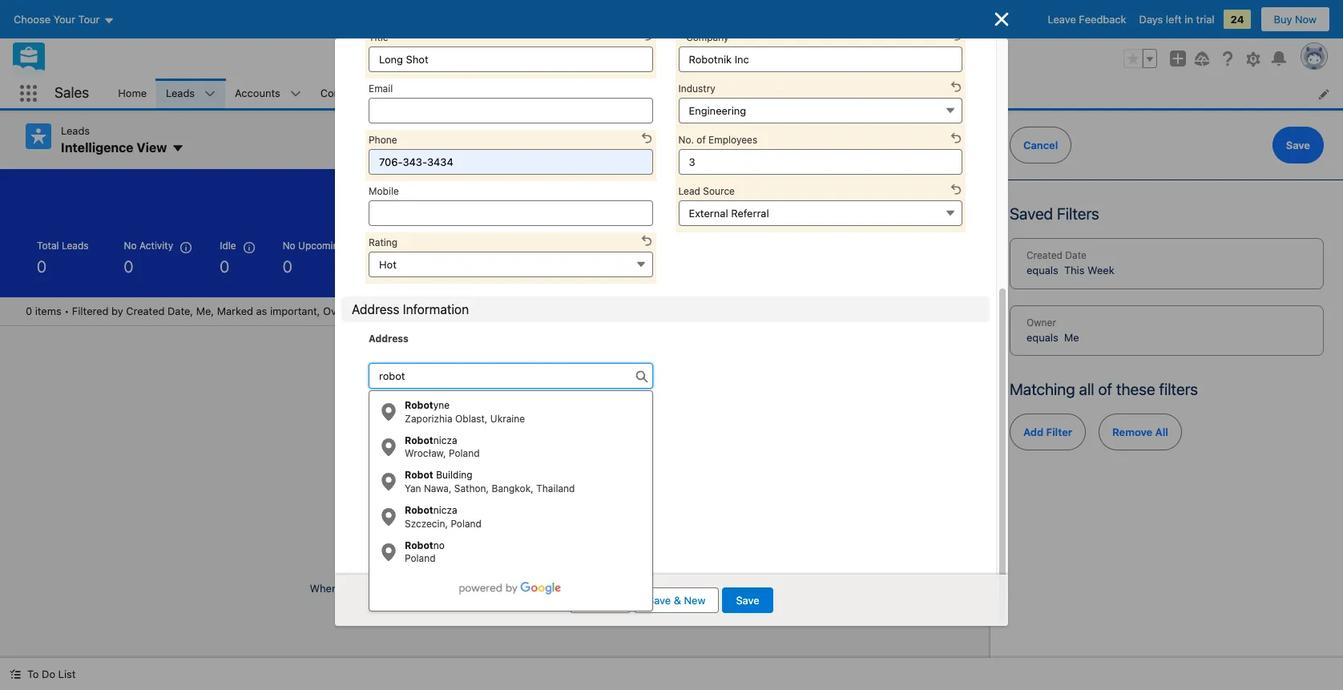 Task type: locate. For each thing, give the bounding box(es) containing it.
4 robot from the top
[[405, 504, 434, 516]]

you left mark
[[341, 582, 358, 595]]

no activity
[[124, 240, 173, 252]]

1 horizontal spatial me
[[1065, 331, 1080, 344]]

week
[[726, 188, 752, 200], [1088, 264, 1115, 277]]

view right intelligence
[[137, 140, 167, 154]]

1 horizontal spatial no
[[283, 240, 296, 252]]

robot
[[405, 399, 434, 411], [405, 434, 434, 446], [405, 469, 434, 481], [405, 504, 434, 516], [405, 539, 434, 551]]

to right want
[[536, 582, 545, 595]]

0 vertical spatial this
[[704, 188, 724, 200]]

nicza inside robot nicza wrocław, poland
[[434, 434, 457, 446]]

2 vertical spatial poland
[[405, 553, 436, 565]]

Industry button
[[679, 97, 963, 123]]

dashboards link
[[652, 79, 729, 108]]

0 vertical spatial week
[[726, 188, 752, 200]]

0 vertical spatial city
[[375, 305, 394, 318]]

total
[[37, 240, 59, 252]]

list right the new button
[[908, 129, 927, 143]]

1 robot from the top
[[405, 399, 434, 411]]

1 nicza from the top
[[434, 434, 457, 446]]

text default image left wrocław,
[[379, 437, 398, 457]]

zip/postal
[[369, 505, 414, 517]]

1 horizontal spatial new
[[865, 129, 888, 143]]

opportunities
[[404, 86, 471, 99]]

save button
[[1273, 127, 1325, 164], [723, 588, 773, 613]]

* company
[[680, 31, 729, 43]]

nicza inside robot nicza szczecin, poland
[[434, 504, 457, 516]]

1 vertical spatial group
[[763, 123, 965, 149]]

saved
[[1010, 204, 1054, 223]]

no inside no upcoming 0
[[283, 240, 296, 252]]

no left the activity
[[124, 240, 137, 252]]

quotes link
[[828, 79, 882, 108]]

2 equals from the top
[[1027, 331, 1059, 344]]

0 horizontal spatial created
[[126, 305, 165, 318]]

of right all
[[1099, 380, 1113, 398]]

robot for wrocław,
[[405, 434, 434, 446]]

group down list view button on the right of the page
[[888, 182, 965, 208]]

accounts link
[[225, 79, 290, 108]]

date
[[1066, 249, 1087, 261]]

created inside the created date equals this week
[[1027, 249, 1063, 261]]

sathon,
[[454, 483, 489, 495]]

list view button
[[898, 123, 965, 149]]

0 down rating
[[391, 257, 401, 276]]

1 vertical spatial owner
[[1027, 316, 1057, 328]]

2 horizontal spatial created
[[1027, 249, 1063, 261]]

2 upcoming from the left
[[548, 240, 594, 252]]

nicza up wrocław,
[[434, 434, 457, 446]]

address down -
[[369, 332, 409, 344]]

1 horizontal spatial of
[[1099, 380, 1113, 398]]

0 horizontal spatial view
[[137, 140, 167, 154]]

text default image for szczecin,
[[379, 507, 398, 527]]

upcoming left rating
[[298, 240, 345, 252]]

created right by
[[126, 305, 165, 318]]

view inside button
[[930, 129, 955, 143]]

dashboards
[[661, 86, 720, 99]]

that
[[467, 582, 486, 595]]

robot up zaporizhia on the left of the page
[[405, 399, 434, 411]]

leave feedback link
[[1048, 13, 1127, 26]]

leads up intelligence
[[61, 124, 90, 137]]

created left date at the right of the page
[[1027, 249, 1063, 261]]

2 vertical spatial created
[[126, 305, 165, 318]]

0 horizontal spatial save
[[648, 594, 671, 607]]

0 horizontal spatial no
[[124, 240, 137, 252]]

reports list item
[[750, 79, 828, 108]]

0 down the total
[[37, 257, 46, 276]]

robot inside robot building yan nawa, sathon, bangkok, thailand
[[405, 469, 434, 481]]

robot for szczecin,
[[405, 504, 434, 516]]

0 horizontal spatial save button
[[723, 588, 773, 613]]

group down days
[[1124, 49, 1158, 68]]

0 inside total leads 0
[[37, 257, 46, 276]]

created for created
[[648, 188, 684, 200]]

no. of employees
[[679, 134, 758, 146]]

dashboards list item
[[652, 79, 750, 108]]

home link
[[108, 79, 156, 108]]

intelligence
[[61, 140, 134, 154]]

wrocław,
[[405, 448, 446, 460]]

week up external referral
[[726, 188, 752, 200]]

1 upcoming from the left
[[298, 240, 345, 252]]

text default image left to
[[10, 669, 21, 680]]

intelligence view
[[61, 140, 167, 154]]

oblast,
[[455, 413, 488, 425]]

Title text field
[[369, 46, 653, 72]]

me up all
[[1065, 331, 1080, 344]]

owner down no. of employees text box
[[787, 188, 816, 200]]

leads right the total
[[62, 240, 89, 252]]

0 vertical spatial equals
[[1027, 264, 1059, 277]]

remove
[[1113, 426, 1153, 439]]

new
[[865, 129, 888, 143], [684, 594, 706, 607]]

None text field
[[679, 46, 963, 72]]

leads right home
[[166, 86, 195, 99]]

leads
[[438, 582, 464, 595]]

1 option from the top
[[370, 394, 652, 430]]

1 vertical spatial text default image
[[379, 472, 398, 492]]

new down 'quotes' list item
[[865, 129, 888, 143]]

equals up matching
[[1027, 331, 1059, 344]]

poland down "sathon,"
[[451, 518, 482, 530]]

mark
[[361, 582, 385, 595]]

no for upcoming
[[283, 240, 296, 252]]

list containing home
[[108, 79, 1344, 108]]

this down date at the right of the page
[[1065, 264, 1085, 277]]

robot inside robot nicza wrocław, poland
[[405, 434, 434, 446]]

1 equals from the top
[[1027, 264, 1059, 277]]

feedback
[[1080, 13, 1127, 26]]

me inside owner equals me
[[1065, 331, 1080, 344]]

1 vertical spatial city
[[369, 459, 387, 471]]

text default image left the szczecin,
[[379, 507, 398, 527]]

overdue inside key performance indicators 'group'
[[391, 240, 430, 252]]

this
[[704, 188, 724, 200], [1065, 264, 1085, 277]]

to up track,
[[538, 555, 552, 574]]

0 vertical spatial poland
[[449, 448, 480, 460]]

matching all of these filters
[[1010, 380, 1199, 398]]

0 inside no upcoming 0
[[283, 257, 292, 276]]

0 vertical spatial text default image
[[379, 437, 398, 457]]

Street text field
[[369, 409, 653, 455]]

text default image left yan
[[379, 472, 398, 492]]

0 right due today 0
[[548, 257, 558, 276]]

cancel
[[1024, 139, 1059, 152]]

0 vertical spatial of
[[697, 134, 706, 146]]

robot yne zaporizhia oblast, ukraine
[[405, 399, 525, 425]]

overdue up hot
[[391, 240, 430, 252]]

created for created date equals this week
[[1027, 249, 1063, 261]]

text default image
[[379, 402, 398, 422], [379, 507, 398, 527], [379, 542, 398, 562], [10, 669, 21, 680]]

group
[[1124, 49, 1158, 68], [763, 123, 965, 149], [888, 182, 965, 208]]

all
[[1080, 380, 1095, 398]]

0 horizontal spatial you
[[341, 582, 358, 595]]

1 vertical spatial created
[[1027, 249, 1063, 261]]

option
[[370, 394, 652, 430], [370, 430, 652, 465], [370, 465, 652, 500], [370, 500, 652, 535], [370, 535, 652, 570]]

upcoming down 'mobile' text box
[[548, 240, 594, 252]]

0 vertical spatial group
[[1124, 49, 1158, 68]]

robot down the szczecin,
[[405, 539, 434, 551]]

street
[[369, 394, 396, 406]]

overdue left -
[[323, 305, 364, 318]]

0 horizontal spatial overdue
[[323, 305, 364, 318]]

source
[[703, 185, 735, 197]]

text default image for poland
[[379, 542, 398, 562]]

0 vertical spatial new
[[865, 129, 888, 143]]

0
[[37, 257, 46, 276], [124, 257, 134, 276], [220, 257, 229, 276], [283, 257, 292, 276], [391, 257, 401, 276], [465, 257, 474, 276], [548, 257, 558, 276], [26, 305, 32, 318]]

me inside button
[[836, 188, 851, 200]]

city up zip/postal
[[369, 459, 387, 471]]

accounts list item
[[225, 79, 311, 108]]

group down 'quotes' list item
[[763, 123, 965, 149]]

forecasts
[[595, 86, 642, 99]]

address down hot
[[352, 302, 400, 316]]

equals inside the created date equals this week
[[1027, 264, 1059, 277]]

1 vertical spatial poland
[[451, 518, 482, 530]]

important
[[388, 582, 435, 595]]

robot building yan nawa, sathon, bangkok, thailand
[[405, 469, 575, 495]]

cancel button
[[1010, 127, 1072, 164]]

this week button
[[690, 182, 780, 208]]

all
[[1156, 426, 1169, 439]]

date,
[[168, 305, 193, 318]]

no for activity
[[124, 240, 137, 252]]

1 horizontal spatial created
[[648, 188, 684, 200]]

add filter button
[[1010, 414, 1087, 451]]

1 horizontal spatial list
[[908, 129, 927, 143]]

poland inside robot no poland
[[405, 553, 436, 565]]

1 vertical spatial address
[[369, 332, 409, 344]]

3 robot from the top
[[405, 469, 434, 481]]

text default image for yan
[[379, 472, 398, 492]]

0 vertical spatial to
[[538, 555, 552, 574]]

1 horizontal spatial view
[[930, 129, 955, 143]]

equals down the saved
[[1027, 264, 1059, 277]]

1 vertical spatial week
[[1088, 264, 1115, 277]]

owner
[[787, 188, 816, 200], [1027, 316, 1057, 328]]

inverse image
[[993, 10, 1012, 29]]

sales
[[55, 84, 89, 101]]

robot for zaporizhia
[[405, 399, 434, 411]]

szczecin,
[[405, 518, 448, 530]]

no up important
[[396, 555, 416, 574]]

buy
[[1275, 13, 1293, 26]]

0 horizontal spatial owner
[[787, 188, 816, 200]]

new right &
[[684, 594, 706, 607]]

robot up yan
[[405, 469, 434, 481]]

save
[[1287, 139, 1311, 152], [648, 594, 671, 607], [736, 594, 760, 607]]

1 vertical spatial me
[[1065, 331, 1080, 344]]

by
[[111, 305, 123, 318]]

save & new button
[[634, 588, 720, 613]]

lead
[[679, 185, 701, 197]]

poland inside robot nicza szczecin, poland
[[451, 518, 482, 530]]

0 vertical spatial owner
[[787, 188, 816, 200]]

robot up wrocław,
[[405, 434, 434, 446]]

contacts link
[[311, 79, 374, 108]]

5 option from the top
[[370, 535, 652, 570]]

robot inside robot no poland
[[405, 539, 434, 551]]

City text field
[[369, 475, 558, 500]]

2 robot from the top
[[405, 434, 434, 446]]

0 vertical spatial address
[[352, 302, 400, 316]]

1 vertical spatial this
[[1065, 264, 1085, 277]]

upcoming
[[298, 240, 345, 252], [548, 240, 594, 252]]

Search Address text field
[[369, 363, 653, 389]]

view for intelligence view
[[137, 140, 167, 154]]

0 vertical spatial save button
[[1273, 127, 1325, 164]]

key performance indicators group
[[0, 230, 991, 297]]

add
[[1024, 426, 1044, 439]]

0 vertical spatial created
[[648, 188, 684, 200]]

list box
[[369, 390, 653, 612]]

owner for owner equals me
[[1027, 316, 1057, 328]]

0 vertical spatial overdue
[[391, 240, 430, 252]]

0 vertical spatial list
[[908, 129, 927, 143]]

1 horizontal spatial save
[[736, 594, 760, 607]]

you right that
[[489, 582, 507, 595]]

now
[[1296, 13, 1317, 26]]

idle
[[220, 240, 236, 252]]

zip/postal code
[[369, 505, 441, 517]]

1 horizontal spatial this
[[1065, 264, 1085, 277]]

1 text default image from the top
[[379, 437, 398, 457]]

1 vertical spatial nicza
[[434, 504, 457, 516]]

me button
[[823, 182, 882, 208]]

accounts
[[235, 86, 280, 99]]

text default image left robot no poland
[[379, 542, 398, 562]]

1 vertical spatial new
[[684, 594, 706, 607]]

3 option from the top
[[370, 465, 652, 500]]

0 horizontal spatial new
[[684, 594, 706, 607]]

2 vertical spatial group
[[888, 182, 965, 208]]

1 vertical spatial save button
[[723, 588, 773, 613]]

0 down due
[[465, 257, 474, 276]]

list
[[108, 79, 1344, 108]]

poland inside robot nicza wrocław, poland
[[449, 448, 480, 460]]

1 horizontal spatial overdue
[[391, 240, 430, 252]]

this up 'external'
[[704, 188, 724, 200]]

this inside this week button
[[704, 188, 724, 200]]

robot up the szczecin,
[[405, 504, 434, 516]]

1 horizontal spatial owner
[[1027, 316, 1057, 328]]

1 horizontal spatial week
[[1088, 264, 1115, 277]]

created left source
[[648, 188, 684, 200]]

no right idle
[[283, 240, 296, 252]]

leads inside no important leads to show when you mark important leads that you want to track, you'll find them here.
[[492, 555, 534, 574]]

Zip/Postal Code text field
[[369, 520, 558, 546]]

list view
[[908, 129, 955, 143]]

0 inside due today 0
[[465, 257, 474, 276]]

created
[[648, 188, 684, 200], [1027, 249, 1063, 261], [126, 305, 165, 318]]

poland for robot nicza wrocław, poland
[[449, 448, 480, 460]]

external
[[689, 206, 729, 219]]

owner down the created date equals this week
[[1027, 316, 1057, 328]]

poland down no
[[405, 553, 436, 565]]

0 horizontal spatial this
[[704, 188, 724, 200]]

quotes
[[838, 86, 873, 99]]

1 vertical spatial of
[[1099, 380, 1113, 398]]

week down filters
[[1088, 264, 1115, 277]]

quotes list item
[[828, 79, 903, 108]]

code
[[417, 505, 441, 517]]

leads up powered by google image
[[492, 555, 534, 574]]

1 vertical spatial equals
[[1027, 331, 1059, 344]]

0 horizontal spatial upcoming
[[298, 240, 345, 252]]

thailand
[[537, 483, 575, 495]]

text default image for wrocław,
[[379, 437, 398, 457]]

as
[[256, 305, 267, 318]]

5 robot from the top
[[405, 539, 434, 551]]

list right do
[[58, 668, 76, 681]]

1 horizontal spatial upcoming
[[548, 240, 594, 252]]

you
[[341, 582, 358, 595], [489, 582, 507, 595]]

city right -
[[375, 305, 394, 318]]

0 horizontal spatial me
[[836, 188, 851, 200]]

robot inside robot nicza szczecin, poland
[[405, 504, 434, 516]]

0 vertical spatial nicza
[[434, 434, 457, 446]]

0 up important,
[[283, 257, 292, 276]]

of right no.
[[697, 134, 706, 146]]

1 horizontal spatial you
[[489, 582, 507, 595]]

text default image for zaporizhia
[[379, 402, 398, 422]]

me down no. of employees text box
[[836, 188, 851, 200]]

no inside no important leads to show when you mark important leads that you want to track, you'll find them here.
[[396, 555, 416, 574]]

title
[[369, 31, 389, 43]]

text default image
[[379, 437, 398, 457], [379, 472, 398, 492]]

leave feedback
[[1048, 13, 1127, 26]]

view right the new button
[[930, 129, 955, 143]]

1 vertical spatial list
[[58, 668, 76, 681]]

2 text default image from the top
[[379, 472, 398, 492]]

nicza down nawa,
[[434, 504, 457, 516]]

robot inside robot yne zaporizhia oblast, ukraine
[[405, 399, 434, 411]]

robot no poland
[[405, 539, 445, 565]]

to do list button
[[0, 658, 85, 690]]

0 horizontal spatial week
[[726, 188, 752, 200]]

Phone text field
[[369, 149, 653, 174]]

saved filters
[[1010, 204, 1100, 223]]

opportunities link
[[395, 79, 481, 108]]

2 horizontal spatial no
[[396, 555, 416, 574]]

0 vertical spatial me
[[836, 188, 851, 200]]

nicza
[[434, 434, 457, 446], [434, 504, 457, 516]]

address information
[[352, 302, 469, 316]]

poland up building
[[449, 448, 480, 460]]

owner inside owner equals me
[[1027, 316, 1057, 328]]

left
[[1167, 13, 1182, 26]]

text default image left zaporizhia on the left of the page
[[379, 402, 398, 422]]

2 nicza from the top
[[434, 504, 457, 516]]



Task type: describe. For each thing, give the bounding box(es) containing it.
group containing new
[[763, 123, 965, 149]]

0 down no activity
[[124, 257, 134, 276]]

forecasts link
[[585, 79, 652, 108]]

buy now button
[[1261, 6, 1331, 32]]

search... button
[[487, 46, 807, 71]]

calendar
[[511, 86, 555, 99]]

no
[[434, 539, 445, 551]]

reports link
[[750, 79, 807, 108]]

them
[[629, 582, 654, 595]]

0 items • filtered by created date, me, marked as important, overdue - city status
[[26, 305, 394, 318]]

State/Province text field
[[565, 475, 653, 500]]

you'll
[[579, 582, 605, 595]]

external referral
[[689, 206, 769, 219]]

filtered
[[72, 305, 109, 318]]

0 inside overdue 0
[[391, 257, 401, 276]]

remove all
[[1113, 426, 1169, 439]]

no for important
[[396, 555, 416, 574]]

&
[[674, 594, 681, 607]]

contacts list item
[[311, 79, 395, 108]]

new button
[[855, 123, 899, 149]]

owner equals me
[[1027, 316, 1080, 344]]

marked
[[217, 305, 253, 318]]

no upcoming 0
[[283, 240, 345, 276]]

powered by google image
[[460, 582, 562, 595]]

filter
[[1047, 426, 1073, 439]]

robot nicza wrocław, poland
[[405, 434, 480, 460]]

robot for poland
[[405, 539, 434, 551]]

due
[[465, 240, 483, 252]]

track,
[[548, 582, 576, 595]]

leads inside list item
[[166, 86, 195, 99]]

Rating button
[[369, 251, 653, 277]]

equals inside owner equals me
[[1027, 331, 1059, 344]]

opportunities list item
[[395, 79, 501, 108]]

Country text field
[[565, 520, 653, 546]]

important
[[420, 555, 488, 574]]

week inside the created date equals this week
[[1088, 264, 1115, 277]]

nicza for szczecin,
[[434, 504, 457, 516]]

list box containing robot
[[369, 390, 653, 612]]

1 you from the left
[[341, 582, 358, 595]]

total leads 0
[[37, 240, 89, 276]]

0 left items
[[26, 305, 32, 318]]

filters
[[1058, 204, 1100, 223]]

mobile
[[369, 185, 399, 197]]

1 horizontal spatial save button
[[1273, 127, 1325, 164]]

this week
[[704, 188, 752, 200]]

activity
[[139, 240, 173, 252]]

days left in trial
[[1140, 13, 1215, 26]]

4 option from the top
[[370, 500, 652, 535]]

calendar link
[[501, 79, 564, 108]]

days
[[1140, 13, 1164, 26]]

owner for owner
[[787, 188, 816, 200]]

to do list
[[27, 668, 76, 681]]

engineering
[[689, 104, 747, 117]]

yan
[[405, 483, 421, 495]]

lead view settings image
[[763, 123, 806, 149]]

employees
[[709, 134, 758, 146]]

Lead Source button
[[679, 200, 963, 226]]

nicza for wrocław,
[[434, 434, 457, 446]]

find
[[607, 582, 626, 595]]

text default image inside to do list button
[[10, 669, 21, 680]]

overdue 0
[[391, 240, 430, 276]]

*
[[680, 31, 685, 43]]

1 vertical spatial overdue
[[323, 305, 364, 318]]

poland for robot nicza szczecin, poland
[[451, 518, 482, 530]]

leads link
[[156, 79, 205, 108]]

items
[[35, 305, 62, 318]]

leads inside total leads 0
[[62, 240, 89, 252]]

building
[[436, 469, 473, 481]]

email
[[369, 82, 393, 94]]

2 you from the left
[[489, 582, 507, 595]]

0 horizontal spatial list
[[58, 668, 76, 681]]

robot for yan
[[405, 469, 434, 481]]

view for list view
[[930, 129, 955, 143]]

trial
[[1197, 13, 1215, 26]]

0 horizontal spatial of
[[697, 134, 706, 146]]

matching
[[1010, 380, 1076, 398]]

upcoming inside no upcoming 0
[[298, 240, 345, 252]]

remove all button
[[1099, 414, 1183, 451]]

2 horizontal spatial save
[[1287, 139, 1311, 152]]

want
[[509, 582, 533, 595]]

lead source
[[679, 185, 735, 197]]

today
[[486, 240, 513, 252]]

nawa,
[[424, 483, 452, 495]]

0 down idle
[[220, 257, 229, 276]]

filters
[[1160, 380, 1199, 398]]

list inside group
[[908, 129, 927, 143]]

No. of Employees text field
[[679, 149, 963, 174]]

created date equals this week
[[1027, 249, 1115, 277]]

information
[[403, 302, 469, 316]]

address for address information
[[352, 302, 400, 316]]

Mobile text field
[[369, 200, 653, 226]]

me,
[[196, 305, 214, 318]]

save inside button
[[648, 594, 671, 607]]

calendar list item
[[501, 79, 585, 108]]

add filter
[[1024, 426, 1073, 439]]

no.
[[679, 134, 694, 146]]

ukraine
[[491, 413, 525, 425]]

no important leads to show when you mark important leads that you want to track, you'll find them here.
[[310, 555, 681, 595]]

do
[[42, 668, 55, 681]]

company
[[686, 31, 729, 43]]

leads list item
[[156, 79, 225, 108]]

robot nicza szczecin, poland
[[405, 504, 482, 530]]

week inside button
[[726, 188, 752, 200]]

industry
[[679, 82, 716, 94]]

rating
[[369, 236, 398, 248]]

here.
[[656, 582, 681, 595]]

2 option from the top
[[370, 430, 652, 465]]

1 vertical spatial to
[[536, 582, 545, 595]]

address for address
[[369, 332, 409, 344]]

Email text field
[[369, 97, 653, 123]]

due today 0
[[465, 240, 513, 276]]

yne
[[434, 399, 450, 411]]

this inside the created date equals this week
[[1065, 264, 1085, 277]]

bangkok,
[[492, 483, 534, 495]]

buy now
[[1275, 13, 1317, 26]]



Task type: vqa. For each thing, say whether or not it's contained in the screenshot.
1 inside the Help 1
no



